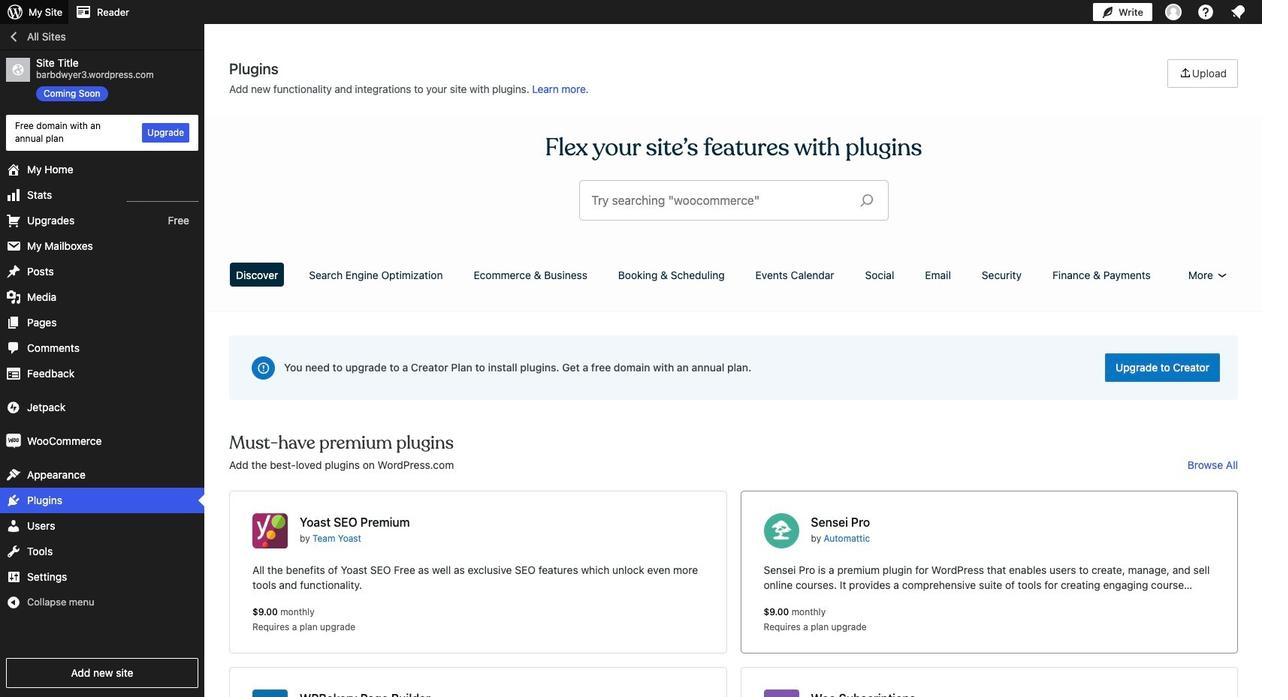 Task type: vqa. For each thing, say whether or not it's contained in the screenshot.
Help icon
yes



Task type: locate. For each thing, give the bounding box(es) containing it.
main content
[[224, 59, 1243, 698]]

img image
[[6, 400, 21, 415], [6, 434, 21, 449]]

open search image
[[848, 190, 885, 211]]

plugin icon image
[[252, 514, 288, 549], [764, 514, 799, 549], [764, 690, 799, 698]]

1 vertical spatial img image
[[6, 434, 21, 449]]

help image
[[1197, 3, 1215, 21]]

0 vertical spatial img image
[[6, 400, 21, 415]]

None search field
[[580, 181, 888, 220]]

Search search field
[[592, 181, 848, 220]]



Task type: describe. For each thing, give the bounding box(es) containing it.
my profile image
[[1165, 4, 1182, 20]]

manage your notifications image
[[1229, 3, 1247, 21]]

highest hourly views 0 image
[[127, 192, 198, 202]]

2 img image from the top
[[6, 434, 21, 449]]

1 img image from the top
[[6, 400, 21, 415]]



